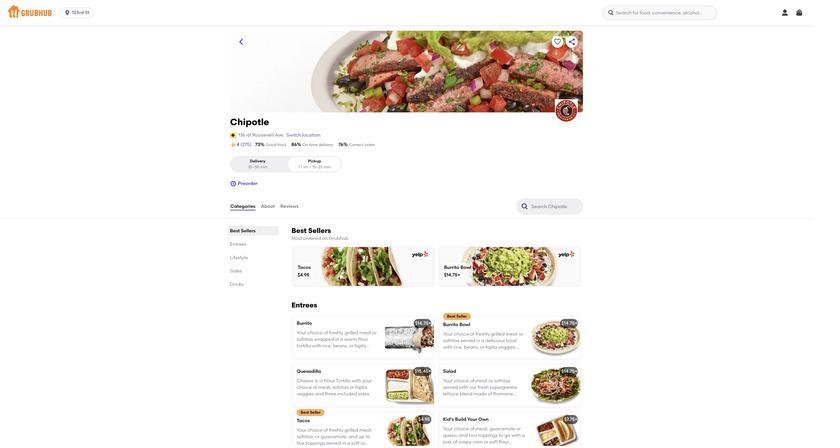 Task type: locate. For each thing, give the bounding box(es) containing it.
and left up
[[349, 434, 358, 440]]

0 vertical spatial freshly
[[476, 332, 490, 337]]

or
[[519, 332, 524, 337], [480, 345, 485, 350], [487, 358, 492, 364], [350, 385, 355, 391], [517, 426, 521, 432], [315, 434, 320, 440], [484, 440, 489, 445], [491, 446, 496, 446]]

$14.75 + for salad
[[562, 369, 578, 375]]

burrito bowl $14.75 +
[[445, 265, 472, 278]]

three
[[325, 392, 337, 397]]

fajita inside your choice of freshly grilled meat or sofritas served in a delicious bowl with rice, beans, or fajita veggies, and topped with guac, salsa, queso blanco, sour cream or cheese.
[[486, 345, 498, 350]]

served inside your choice of freshly grilled meat, sofritas, or guacamole, and up to five toppings served in a soft
[[327, 441, 341, 446]]

1 vertical spatial grilled
[[345, 428, 359, 433]]

+
[[458, 273, 461, 278], [429, 321, 432, 327], [575, 321, 578, 327], [429, 369, 432, 375], [575, 369, 578, 375], [575, 417, 578, 423]]

freshly up guacamole,
[[329, 428, 344, 433]]

tacos up sofritas,
[[297, 418, 310, 424]]

your
[[444, 332, 453, 337], [468, 417, 478, 423], [444, 426, 453, 432], [297, 428, 307, 433]]

0 vertical spatial fajita
[[486, 345, 498, 350]]

min right 15–25
[[324, 165, 331, 169]]

corn
[[473, 440, 483, 445]]

cheese in a flour tortilla with your choice of meat, sofritas or fajita veggies and three included sides.
[[297, 378, 372, 397]]

1 vertical spatial $4.95
[[419, 417, 430, 423]]

bowl for burrito bowl
[[460, 322, 471, 328]]

1 horizontal spatial served
[[461, 338, 476, 344]]

kid's
[[444, 417, 454, 423]]

drinks
[[230, 282, 244, 288]]

meat,
[[319, 385, 332, 391], [476, 426, 489, 432], [360, 428, 373, 433]]

grilled inside your choice of freshly grilled meat or sofritas served in a delicious bowl with rice, beans, or fajita veggies, and topped with guac, salsa, queso blanco, sour cream or cheese.
[[491, 332, 505, 337]]

sofritas down tortilla
[[333, 385, 349, 391]]

0 vertical spatial grilled
[[491, 332, 505, 337]]

bowl
[[461, 265, 472, 270], [460, 322, 471, 328]]

burrito for burrito bowl $14.75 +
[[445, 265, 460, 270]]

your
[[362, 378, 372, 384]]

min
[[261, 165, 268, 169], [324, 165, 331, 169]]

to left 'go'
[[499, 433, 504, 439]]

0 vertical spatial tacos
[[298, 265, 311, 270]]

choice down build
[[454, 426, 469, 432]]

0 horizontal spatial $4.95
[[298, 273, 310, 278]]

1 vertical spatial sofritas
[[333, 385, 349, 391]]

best seller
[[447, 314, 467, 319], [301, 411, 321, 415]]

or up included
[[350, 385, 355, 391]]

0 horizontal spatial sellers
[[241, 228, 256, 234]]

2 yelp image from the left
[[558, 252, 575, 258]]

1 horizontal spatial sellers
[[309, 227, 331, 235]]

or right guacamole
[[517, 426, 521, 432]]

1 horizontal spatial seller
[[457, 314, 467, 319]]

preorder button
[[230, 178, 258, 190]]

$15.45
[[415, 369, 429, 375]]

seller down "veggies"
[[310, 411, 321, 415]]

burrito inside burrito bowl $14.75 +
[[445, 265, 460, 270]]

choice for your choice of freshly grilled meat or sofritas served in a delicious bowl with rice, beans, or fajita veggies, and topped with guac, salsa, queso blanco, sour cream or cheese.
[[454, 332, 469, 337]]

0 horizontal spatial entrees
[[230, 242, 247, 247]]

subscription pass image
[[230, 133, 237, 138]]

2 min from the left
[[324, 165, 331, 169]]

a
[[482, 338, 485, 344], [320, 378, 323, 384], [522, 433, 525, 439], [347, 441, 350, 446]]

2 vertical spatial in
[[342, 441, 346, 446]]

search icon image
[[521, 203, 529, 211]]

your inside your choice of freshly grilled meat, sofritas, or guacamole, and up to five toppings served in a soft
[[297, 428, 307, 433]]

0 horizontal spatial yelp image
[[411, 252, 428, 258]]

grilled up guacamole,
[[345, 428, 359, 433]]

1 horizontal spatial meat,
[[360, 428, 373, 433]]

1 vertical spatial in
[[315, 378, 319, 384]]

toppings down sofritas,
[[306, 441, 325, 446]]

best up burrito bowl
[[447, 314, 456, 319]]

lifestyle
[[230, 255, 248, 261]]

+ for quesadilla
[[429, 369, 432, 375]]

2 horizontal spatial meat,
[[476, 426, 489, 432]]

best up 'most' on the left of page
[[292, 227, 307, 235]]

of inside your choice of freshly grilled meat, sofritas, or guacamole, and up to five toppings served in a soft
[[324, 428, 328, 433]]

soft
[[490, 440, 498, 445], [352, 441, 360, 446]]

0 vertical spatial $4.95
[[298, 273, 310, 278]]

choice inside your choice of freshly grilled meat or sofritas served in a delicious bowl with rice, beans, or fajita veggies, and topped with guac, salsa, queso blanco, sour cream or cheese.
[[454, 332, 469, 337]]

sellers up "on"
[[309, 227, 331, 235]]

toppings up the fruit
[[479, 433, 498, 439]]

1 horizontal spatial grilled
[[491, 332, 505, 337]]

meat, down flour
[[319, 385, 332, 391]]

Search Chipotle  search field
[[531, 204, 581, 210]]

best sellers
[[230, 228, 256, 234]]

build
[[455, 417, 467, 423]]

grilled inside your choice of freshly grilled meat, sofritas, or guacamole, and up to five toppings served in a soft
[[345, 428, 359, 433]]

1 vertical spatial tacos
[[297, 418, 310, 424]]

svg image
[[782, 9, 790, 17], [796, 9, 804, 17], [64, 9, 71, 16], [230, 181, 237, 187]]

included
[[338, 392, 357, 397]]

your choice of freshly grilled meat or sofritas served in a delicious bowl with rice, beans, or fajita veggies, and topped with guac, salsa, queso blanco, sour cream or cheese.
[[444, 332, 524, 364]]

1 vertical spatial fajita
[[356, 385, 367, 391]]

best down categories button
[[230, 228, 240, 234]]

your up sofritas,
[[297, 428, 307, 433]]

Search for food, convenience, alcohol... search field
[[603, 6, 718, 20]]

of up beans,
[[470, 332, 475, 337]]

best
[[292, 227, 307, 235], [230, 228, 240, 234], [447, 314, 456, 319], [301, 411, 309, 415]]

cheese
[[297, 378, 314, 384]]

1 vertical spatial served
[[327, 441, 341, 446]]

or right meat
[[519, 332, 524, 337]]

0 horizontal spatial freshly
[[329, 428, 344, 433]]

seller up burrito bowl
[[457, 314, 467, 319]]

pair
[[444, 440, 452, 445]]

$14.75
[[445, 273, 458, 278], [415, 321, 429, 327], [562, 321, 575, 327], [562, 369, 575, 375]]

0 horizontal spatial min
[[261, 165, 268, 169]]

$7.75 +
[[565, 417, 578, 423]]

0 horizontal spatial fajita
[[356, 385, 367, 391]]

go
[[505, 433, 511, 439]]

and
[[444, 351, 452, 357], [315, 392, 324, 397], [459, 433, 468, 439], [349, 434, 358, 440]]

sellers for best sellers most ordered on grubhub
[[309, 227, 331, 235]]

tacos down 'most' on the left of page
[[298, 265, 311, 270]]

freshly for and
[[329, 428, 344, 433]]

$4.95
[[298, 273, 310, 278], [419, 417, 430, 423]]

mi
[[304, 165, 308, 169]]

0 horizontal spatial in
[[315, 378, 319, 384]]

in
[[477, 338, 481, 344], [315, 378, 319, 384], [342, 441, 346, 446]]

salad
[[444, 369, 457, 375]]

served up beans,
[[461, 338, 476, 344]]

1 horizontal spatial to
[[499, 433, 504, 439]]

0 horizontal spatial to
[[366, 434, 370, 440]]

toppings inside your choice of meat, guacamole or queso, and two toppings to go with a pair of crispy corn or soft flour tortillas.includes fruit or kid's ch
[[479, 433, 498, 439]]

0 horizontal spatial sofritas
[[333, 385, 349, 391]]

$14.75 inside burrito bowl $14.75 +
[[445, 273, 458, 278]]

and left three
[[315, 392, 324, 397]]

+ for salad
[[575, 369, 578, 375]]

1 yelp image from the left
[[411, 252, 428, 258]]

burrito for burrito bowl
[[444, 322, 459, 328]]

1.1
[[299, 165, 302, 169]]

0 horizontal spatial served
[[327, 441, 341, 446]]

a right 'go'
[[522, 433, 525, 439]]

reviews
[[281, 204, 299, 209]]

share icon image
[[568, 38, 576, 46]]

a left flour
[[320, 378, 323, 384]]

0 vertical spatial bowl
[[461, 265, 472, 270]]

1 min from the left
[[261, 165, 268, 169]]

to
[[499, 433, 504, 439], [366, 434, 370, 440]]

svg image inside 123rd st button
[[64, 9, 71, 16]]

with up cream
[[471, 351, 480, 357]]

good
[[266, 143, 277, 147]]

1 horizontal spatial fajita
[[486, 345, 498, 350]]

entrees
[[230, 242, 247, 247], [292, 301, 317, 310]]

with right 'go'
[[512, 433, 521, 439]]

1 horizontal spatial freshly
[[476, 332, 490, 337]]

of up guacamole,
[[324, 428, 328, 433]]

0 horizontal spatial soft
[[352, 441, 360, 446]]

0 vertical spatial best seller
[[447, 314, 467, 319]]

1 vertical spatial freshly
[[329, 428, 344, 433]]

choice down cheese
[[297, 385, 312, 391]]

1 horizontal spatial in
[[342, 441, 346, 446]]

0 horizontal spatial toppings
[[306, 441, 325, 446]]

1 vertical spatial seller
[[310, 411, 321, 415]]

yelp image
[[411, 252, 428, 258], [558, 252, 575, 258]]

burrito
[[445, 265, 460, 270], [297, 321, 312, 327], [444, 322, 459, 328]]

or right the fruit
[[491, 446, 496, 446]]

topped
[[453, 351, 470, 357]]

five
[[297, 441, 305, 446]]

svg image
[[608, 9, 615, 16]]

86
[[292, 142, 297, 148]]

0 horizontal spatial best seller
[[301, 411, 321, 415]]

choice up sofritas,
[[308, 428, 323, 433]]

of
[[470, 332, 475, 337], [313, 385, 317, 391], [470, 426, 475, 432], [324, 428, 328, 433], [453, 440, 458, 445]]

0 vertical spatial seller
[[457, 314, 467, 319]]

or right sofritas,
[[315, 434, 320, 440]]

to right up
[[366, 434, 370, 440]]

0 vertical spatial served
[[461, 338, 476, 344]]

choice
[[454, 332, 469, 337], [297, 385, 312, 391], [454, 426, 469, 432], [308, 428, 323, 433]]

your down burrito bowl
[[444, 332, 453, 337]]

guac,
[[481, 351, 494, 357]]

of for your choice of freshly grilled meat or sofritas served in a delicious bowl with rice, beans, or fajita veggies, and topped with guac, salsa, queso blanco, sour cream or cheese.
[[470, 332, 475, 337]]

best seller up burrito bowl
[[447, 314, 467, 319]]

freshly inside your choice of freshly grilled meat, sofritas, or guacamole, and up to five toppings served in a soft
[[329, 428, 344, 433]]

min down delivery
[[261, 165, 268, 169]]

order
[[365, 143, 375, 147]]

76
[[339, 142, 344, 148]]

or down guac,
[[487, 358, 492, 364]]

of inside your choice of freshly grilled meat or sofritas served in a delicious bowl with rice, beans, or fajita veggies, and topped with guac, salsa, queso blanco, sour cream or cheese.
[[470, 332, 475, 337]]

sellers down categories button
[[241, 228, 256, 234]]

sofritas
[[444, 338, 460, 344], [333, 385, 349, 391]]

grilled up delicious
[[491, 332, 505, 337]]

best down "veggies"
[[301, 411, 309, 415]]

0 horizontal spatial seller
[[310, 411, 321, 415]]

soft down up
[[352, 441, 360, 446]]

your for your choice of freshly grilled meat or sofritas served in a delicious bowl with rice, beans, or fajita veggies, and topped with guac, salsa, queso blanco, sour cream or cheese.
[[444, 332, 453, 337]]

of for your choice of freshly grilled meat, sofritas, or guacamole, and up to five toppings served in a soft 
[[324, 428, 328, 433]]

136-61 roosevelt ave
[[239, 132, 283, 138]]

freshly up delicious
[[476, 332, 490, 337]]

1 horizontal spatial yelp image
[[558, 252, 575, 258]]

and up 'blanco,'
[[444, 351, 452, 357]]

about button
[[261, 195, 275, 219]]

to inside your choice of meat, guacamole or queso, and two toppings to go with a pair of crispy corn or soft flour tortillas.includes fruit or kid's ch
[[499, 433, 504, 439]]

your inside your choice of meat, guacamole or queso, and two toppings to go with a pair of crispy corn or soft flour tortillas.includes fruit or kid's ch
[[444, 426, 453, 432]]

in down guacamole,
[[342, 441, 346, 446]]

1 horizontal spatial best seller
[[447, 314, 467, 319]]

meat, up up
[[360, 428, 373, 433]]

queso
[[509, 351, 522, 357]]

meat, inside your choice of meat, guacamole or queso, and two toppings to go with a pair of crispy corn or soft flour tortillas.includes fruit or kid's ch
[[476, 426, 489, 432]]

a left delicious
[[482, 338, 485, 344]]

delivery
[[250, 159, 266, 164]]

switch location button
[[286, 132, 321, 139]]

rice,
[[454, 345, 463, 350]]

1 horizontal spatial sofritas
[[444, 338, 460, 344]]

your choice of meat, guacamole or queso, and two toppings to go with a pair of crispy corn or soft flour tortillas.includes fruit or kid's ch
[[444, 426, 525, 446]]

0 vertical spatial entrees
[[230, 242, 247, 247]]

on time delivery
[[303, 143, 334, 147]]

soft inside your choice of freshly grilled meat, sofritas, or guacamole, and up to five toppings served in a soft
[[352, 441, 360, 446]]

sofritas up rice,
[[444, 338, 460, 344]]

with inside cheese in a flour tortilla with your choice of meat, sofritas or fajita veggies and three included sides.
[[352, 378, 361, 384]]

1 vertical spatial best seller
[[301, 411, 321, 415]]

served
[[461, 338, 476, 344], [327, 441, 341, 446]]

choice down burrito bowl
[[454, 332, 469, 337]]

choice inside your choice of meat, guacamole or queso, and two toppings to go with a pair of crispy corn or soft flour tortillas.includes fruit or kid's ch
[[454, 426, 469, 432]]

2 horizontal spatial in
[[477, 338, 481, 344]]

35–50
[[248, 165, 260, 169]]

of up "veggies"
[[313, 385, 317, 391]]

soft up kid's
[[490, 440, 498, 445]]

bowl inside burrito bowl $14.75 +
[[461, 265, 472, 270]]

+ inside burrito bowl $14.75 +
[[458, 273, 461, 278]]

roosevelt
[[253, 132, 274, 138]]

0 horizontal spatial meat,
[[319, 385, 332, 391]]

in up beans,
[[477, 338, 481, 344]]

and up crispy
[[459, 433, 468, 439]]

best seller down "veggies"
[[301, 411, 321, 415]]

and inside your choice of freshly grilled meat or sofritas served in a delicious bowl with rice, beans, or fajita veggies, and topped with guac, salsa, queso blanco, sour cream or cheese.
[[444, 351, 452, 357]]

tacos $4.95
[[298, 265, 311, 278]]

with left your
[[352, 378, 361, 384]]

your inside your choice of freshly grilled meat or sofritas served in a delicious bowl with rice, beans, or fajita veggies, and topped with guac, salsa, queso blanco, sour cream or cheese.
[[444, 332, 453, 337]]

your up queso,
[[444, 426, 453, 432]]

caret left icon image
[[237, 38, 245, 46]]

0 vertical spatial sofritas
[[444, 338, 460, 344]]

sellers inside best sellers most ordered on grubhub
[[309, 227, 331, 235]]

and inside cheese in a flour tortilla with your choice of meat, sofritas or fajita veggies and three included sides.
[[315, 392, 324, 397]]

0 vertical spatial in
[[477, 338, 481, 344]]

sofritas inside cheese in a flour tortilla with your choice of meat, sofritas or fajita veggies and three included sides.
[[333, 385, 349, 391]]

freshly inside your choice of freshly grilled meat or sofritas served in a delicious bowl with rice, beans, or fajita veggies, and topped with guac, salsa, queso blanco, sour cream or cheese.
[[476, 332, 490, 337]]

in right cheese
[[315, 378, 319, 384]]

two
[[469, 433, 477, 439]]

sour
[[461, 358, 471, 364]]

burrito bowl image
[[532, 317, 581, 359]]

fajita up "sides."
[[356, 385, 367, 391]]

0 horizontal spatial grilled
[[345, 428, 359, 433]]

about
[[261, 204, 275, 209]]

1 horizontal spatial min
[[324, 165, 331, 169]]

1 horizontal spatial toppings
[[479, 433, 498, 439]]

pickup 1.1 mi • 15–25 min
[[299, 159, 331, 169]]

1 vertical spatial entrees
[[292, 301, 317, 310]]

tacos for tacos $4.95
[[298, 265, 311, 270]]

a inside your choice of meat, guacamole or queso, and two toppings to go with a pair of crispy corn or soft flour tortillas.includes fruit or kid's ch
[[522, 433, 525, 439]]

meat, inside cheese in a flour tortilla with your choice of meat, sofritas or fajita veggies and three included sides.
[[319, 385, 332, 391]]

a down guacamole,
[[347, 441, 350, 446]]

1 vertical spatial bowl
[[460, 322, 471, 328]]

option group
[[230, 156, 342, 173]]

$14.75 +
[[415, 321, 432, 327], [562, 321, 578, 327], [562, 369, 578, 375]]

sofritas inside your choice of freshly grilled meat or sofritas served in a delicious bowl with rice, beans, or fajita veggies, and topped with guac, salsa, queso blanco, sour cream or cheese.
[[444, 338, 460, 344]]

tacos
[[298, 265, 311, 270], [297, 418, 310, 424]]

meat
[[506, 332, 518, 337]]

0 vertical spatial toppings
[[479, 433, 498, 439]]

served down guacamole,
[[327, 441, 341, 446]]

seller
[[457, 314, 467, 319], [310, 411, 321, 415]]

tortillas.includes
[[444, 446, 480, 446]]

1 vertical spatial toppings
[[306, 441, 325, 446]]

choice inside your choice of freshly grilled meat, sofritas, or guacamole, and up to five toppings served in a soft
[[308, 428, 323, 433]]

fajita down delicious
[[486, 345, 498, 350]]

of up two
[[470, 426, 475, 432]]

burrito image
[[385, 317, 434, 359]]

meat, down own
[[476, 426, 489, 432]]

option group containing delivery 35–50 min
[[230, 156, 342, 173]]

seller for burrito bowl
[[457, 314, 467, 319]]

1 horizontal spatial soft
[[490, 440, 498, 445]]

chipotle  logo image
[[555, 99, 578, 122]]



Task type: describe. For each thing, give the bounding box(es) containing it.
preorder
[[238, 181, 258, 186]]

save this restaurant button
[[552, 36, 564, 48]]

+ for burrito
[[429, 321, 432, 327]]

soft inside your choice of meat, guacamole or queso, and two toppings to go with a pair of crispy corn or soft flour tortillas.includes fruit or kid's ch
[[490, 440, 498, 445]]

1 horizontal spatial $4.95
[[419, 417, 430, 423]]

$14.75 + for burrito
[[415, 321, 432, 327]]

with inside your choice of meat, guacamole or queso, and two toppings to go with a pair of crispy corn or soft flour tortillas.includes fruit or kid's ch
[[512, 433, 521, 439]]

queso,
[[444, 433, 458, 439]]

fruit
[[481, 446, 490, 446]]

veggies,
[[499, 345, 517, 350]]

or up the fruit
[[484, 440, 489, 445]]

yelp image for burrito bowl
[[558, 252, 575, 258]]

in inside cheese in a flour tortilla with your choice of meat, sofritas or fajita veggies and three included sides.
[[315, 378, 319, 384]]

crispy
[[459, 440, 472, 445]]

tacos for tacos
[[297, 418, 310, 424]]

quesadilla
[[297, 369, 321, 375]]

correct order
[[349, 143, 375, 147]]

$7.75
[[565, 417, 575, 423]]

served inside your choice of freshly grilled meat or sofritas served in a delicious bowl with rice, beans, or fajita veggies, and topped with guac, salsa, queso blanco, sour cream or cheese.
[[461, 338, 476, 344]]

delicious
[[486, 338, 505, 344]]

meat, inside your choice of freshly grilled meat, sofritas, or guacamole, and up to five toppings served in a soft
[[360, 428, 373, 433]]

a inside your choice of freshly grilled meat or sofritas served in a delicious bowl with rice, beans, or fajita veggies, and topped with guac, salsa, queso blanco, sour cream or cheese.
[[482, 338, 485, 344]]

of up tortillas.includes
[[453, 440, 458, 445]]

with left rice,
[[444, 345, 453, 350]]

grilled for meat,
[[345, 428, 359, 433]]

choice for your choice of freshly grilled meat, sofritas, or guacamole, and up to five toppings served in a soft 
[[308, 428, 323, 433]]

your choice of freshly grilled meat, sofritas, or guacamole, and up to five toppings served in a soft 
[[297, 428, 373, 446]]

$4.95 inside "tacos $4.95"
[[298, 273, 310, 278]]

(275)
[[241, 142, 251, 148]]

up
[[359, 434, 365, 440]]

and inside your choice of meat, guacamole or queso, and two toppings to go with a pair of crispy corn or soft flour tortillas.includes fruit or kid's ch
[[459, 433, 468, 439]]

st
[[85, 10, 90, 15]]

best inside best sellers most ordered on grubhub
[[292, 227, 307, 235]]

15–25
[[313, 165, 323, 169]]

sellers for best sellers
[[241, 228, 256, 234]]

flour
[[499, 440, 509, 445]]

ordered
[[304, 236, 321, 241]]

73
[[255, 142, 260, 148]]

your for your choice of freshly grilled meat, sofritas, or guacamole, and up to five toppings served in a soft 
[[297, 428, 307, 433]]

switch
[[287, 132, 301, 138]]

grilled for meat
[[491, 332, 505, 337]]

correct
[[349, 143, 364, 147]]

or inside your choice of freshly grilled meat, sofritas, or guacamole, and up to five toppings served in a soft
[[315, 434, 320, 440]]

a inside cheese in a flour tortilla with your choice of meat, sofritas or fajita veggies and three included sides.
[[320, 378, 323, 384]]

$15.45 +
[[415, 369, 432, 375]]

min inside the pickup 1.1 mi • 15–25 min
[[324, 165, 331, 169]]

main navigation navigation
[[0, 0, 814, 26]]

blanco,
[[444, 358, 460, 364]]

or inside cheese in a flour tortilla with your choice of meat, sofritas or fajita veggies and three included sides.
[[350, 385, 355, 391]]

of for your choice of meat, guacamole or queso, and two toppings to go with a pair of crispy corn or soft flour tortillas.includes fruit or kid's ch
[[470, 426, 475, 432]]

kid's
[[497, 446, 507, 446]]

in inside your choice of freshly grilled meat, sofritas, or guacamole, and up to five toppings served in a soft
[[342, 441, 346, 446]]

guacamole,
[[321, 434, 348, 440]]

fajita inside cheese in a flour tortilla with your choice of meat, sofritas or fajita veggies and three included sides.
[[356, 385, 367, 391]]

best for $4.95
[[301, 411, 309, 415]]

123rd st button
[[60, 8, 96, 18]]

on
[[303, 143, 308, 147]]

in inside your choice of freshly grilled meat or sofritas served in a delicious bowl with rice, beans, or fajita veggies, and topped with guac, salsa, queso blanco, sour cream or cheese.
[[477, 338, 481, 344]]

on
[[322, 236, 328, 241]]

most
[[292, 236, 302, 241]]

bowl
[[507, 338, 517, 344]]

of inside cheese in a flour tortilla with your choice of meat, sofritas or fajita veggies and three included sides.
[[313, 385, 317, 391]]

best for sides
[[230, 228, 240, 234]]

own
[[479, 417, 489, 423]]

•
[[310, 165, 311, 169]]

guacamole
[[490, 426, 516, 432]]

seller for tacos
[[310, 411, 321, 415]]

kid's build your own
[[444, 417, 489, 423]]

good food
[[266, 143, 286, 147]]

switch location
[[287, 132, 321, 138]]

freshly for in
[[476, 332, 490, 337]]

beans,
[[464, 345, 479, 350]]

burrito for burrito
[[297, 321, 312, 327]]

sofritas,
[[297, 434, 314, 440]]

food
[[278, 143, 286, 147]]

123rd
[[72, 10, 84, 15]]

svg image inside preorder button
[[230, 181, 237, 187]]

flour
[[324, 378, 335, 384]]

bowl for burrito bowl $14.75 +
[[461, 265, 472, 270]]

yelp image for tacos
[[411, 252, 428, 258]]

sides
[[230, 269, 242, 274]]

best for $14.75
[[447, 314, 456, 319]]

salad image
[[532, 365, 581, 407]]

your left own
[[468, 417, 478, 423]]

veggies
[[297, 392, 314, 397]]

your for your choice of meat, guacamole or queso, and two toppings to go with a pair of crispy corn or soft flour tortillas.includes fruit or kid's ch
[[444, 426, 453, 432]]

time
[[309, 143, 318, 147]]

star icon image
[[230, 142, 237, 148]]

cream
[[472, 358, 486, 364]]

a inside your choice of freshly grilled meat, sofritas, or guacamole, and up to five toppings served in a soft
[[347, 441, 350, 446]]

toppings inside your choice of freshly grilled meat, sofritas, or guacamole, and up to five toppings served in a soft
[[306, 441, 325, 446]]

kid's build your own image
[[532, 413, 581, 446]]

choice inside cheese in a flour tortilla with your choice of meat, sofritas or fajita veggies and three included sides.
[[297, 385, 312, 391]]

tortilla
[[336, 378, 351, 384]]

chipotle
[[230, 116, 269, 128]]

quesadilla image
[[385, 365, 434, 407]]

min inside delivery 35–50 min
[[261, 165, 268, 169]]

delivery 35–50 min
[[248, 159, 268, 169]]

and inside your choice of freshly grilled meat, sofritas, or guacamole, and up to five toppings served in a soft
[[349, 434, 358, 440]]

1 horizontal spatial entrees
[[292, 301, 317, 310]]

sides.
[[358, 392, 371, 397]]

categories button
[[230, 195, 256, 219]]

136-
[[239, 132, 247, 138]]

best sellers most ordered on grubhub
[[292, 227, 349, 241]]

ave
[[275, 132, 283, 138]]

136-61 roosevelt ave button
[[238, 132, 284, 139]]

best seller for tacos
[[301, 411, 321, 415]]

location
[[303, 132, 321, 138]]

123rd st
[[72, 10, 90, 15]]

save this restaurant image
[[554, 38, 562, 46]]

best seller for burrito bowl
[[447, 314, 467, 319]]

pickup
[[308, 159, 321, 164]]

categories
[[231, 204, 256, 209]]

choice for your choice of meat, guacamole or queso, and two toppings to go with a pair of crispy corn or soft flour tortillas.includes fruit or kid's ch
[[454, 426, 469, 432]]

or up guac,
[[480, 345, 485, 350]]

cheese.
[[493, 358, 510, 364]]

burrito bowl
[[444, 322, 471, 328]]

delivery
[[319, 143, 334, 147]]

salsa,
[[495, 351, 508, 357]]

+ for kid's build your own
[[575, 417, 578, 423]]

4
[[237, 142, 239, 148]]

tacos image
[[385, 413, 434, 446]]

61
[[247, 132, 252, 138]]

to inside your choice of freshly grilled meat, sofritas, or guacamole, and up to five toppings served in a soft
[[366, 434, 370, 440]]

reviews button
[[280, 195, 299, 219]]



Task type: vqa. For each thing, say whether or not it's contained in the screenshot.
of in "Your choice of freshly grilled meat, sofritas, or guacamole, and up to five toppings served in a soft"
yes



